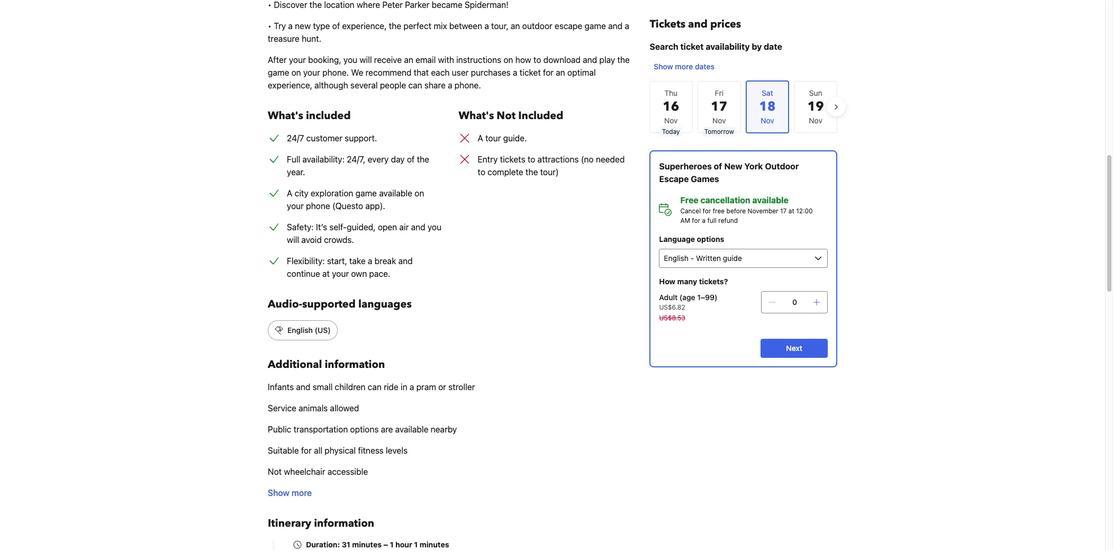 Task type: describe. For each thing, give the bounding box(es) containing it.
additional
[[268, 357, 322, 372]]

that
[[414, 68, 429, 77]]

adult
[[659, 293, 677, 302]]

download
[[543, 55, 581, 65]]

show more button
[[268, 486, 312, 499]]

an inside • try a new type of experience, the perfect mix between a tour, an outdoor escape game and a treasure hunt.
[[511, 21, 520, 31]]

tour,
[[491, 21, 509, 31]]

in
[[401, 382, 407, 392]]

for up full on the top right
[[703, 207, 711, 215]]

allowed
[[330, 403, 359, 413]]

the inside full availability: 24/7, every day of the year.
[[417, 155, 429, 164]]

before
[[726, 207, 746, 215]]

tour
[[485, 133, 501, 143]]

to inside after your booking, you will receive an email with instructions on how to download and play the game on your phone. we recommend that each user purchases a ticket for an optimal experience, although several people can share a phone.
[[534, 55, 541, 65]]

additional information
[[268, 357, 385, 372]]

tickets
[[649, 17, 685, 31]]

• try a new type of experience, the perfect mix between a tour, an outdoor escape game and a treasure hunt.
[[268, 21, 629, 43]]

us$8.53
[[659, 314, 685, 322]]

cancellation
[[700, 195, 750, 205]]

game inside a city exploration game available on your phone (questo app).
[[356, 188, 377, 198]]

duration:
[[306, 540, 340, 549]]

you inside safety: it's self-guided, open air and you will avoid crowds.
[[428, 222, 442, 232]]

• for • discover the location where peter parker became spiderman!
[[268, 0, 272, 10]]

fitness
[[358, 446, 384, 455]]

31
[[342, 540, 350, 549]]

19
[[808, 98, 824, 115]]

game inside • try a new type of experience, the perfect mix between a tour, an outdoor escape game and a treasure hunt.
[[585, 21, 606, 31]]

guide.
[[503, 133, 527, 143]]

service
[[268, 403, 296, 413]]

dates
[[695, 62, 714, 71]]

nov inside the 'sun 19 nov'
[[809, 116, 823, 125]]

available inside free cancellation available cancel for free before november 17 at 12:00 am for a full refund
[[752, 195, 788, 205]]

and inside after your booking, you will receive an email with instructions on how to download and play the game on your phone. we recommend that each user purchases a ticket for an optimal experience, although several people can share a phone.
[[583, 55, 597, 65]]

a for a city exploration game available on your phone (questo app).
[[287, 188, 292, 198]]

city
[[295, 188, 309, 198]]

experience, inside • try a new type of experience, the perfect mix between a tour, an outdoor escape game and a treasure hunt.
[[342, 21, 387, 31]]

location
[[324, 0, 355, 10]]

how many tickets?
[[659, 277, 728, 286]]

1 horizontal spatial not
[[497, 109, 516, 123]]

safety: it's self-guided, open air and you will avoid crowds.
[[287, 222, 442, 245]]

0 horizontal spatial phone.
[[322, 68, 349, 77]]

wheelchair
[[284, 467, 325, 476]]

and inside • try a new type of experience, the perfect mix between a tour, an outdoor escape game and a treasure hunt.
[[608, 21, 623, 31]]

more for show more
[[292, 488, 312, 498]]

although
[[315, 80, 348, 90]]

next
[[786, 344, 802, 353]]

free
[[713, 207, 725, 215]]

next button
[[760, 339, 828, 358]]

a inside flexibility: start, take a break and continue at your own pace.
[[368, 256, 372, 266]]

continue
[[287, 269, 320, 278]]

several
[[350, 80, 378, 90]]

1 1 from the left
[[390, 540, 394, 549]]

and left small
[[296, 382, 310, 392]]

instructions
[[456, 55, 501, 65]]

will inside safety: it's self-guided, open air and you will avoid crowds.
[[287, 235, 299, 245]]

you inside after your booking, you will receive an email with instructions on how to download and play the game on your phone. we recommend that each user purchases a ticket for an optimal experience, although several people can share a phone.
[[344, 55, 357, 65]]

a right in
[[410, 382, 414, 392]]

small
[[313, 382, 333, 392]]

levels
[[386, 446, 408, 455]]

itinerary
[[268, 516, 311, 530]]

play
[[599, 55, 615, 65]]

available for nearby
[[395, 425, 429, 434]]

at inside free cancellation available cancel for free before november 17 at 12:00 am for a full refund
[[788, 207, 794, 215]]

avoid
[[301, 235, 322, 245]]

24/7
[[287, 133, 304, 143]]

show more dates
[[654, 62, 714, 71]]

tomorrow
[[704, 128, 734, 136]]

thu 16 nov today
[[662, 88, 680, 136]]

show for show more
[[268, 488, 290, 498]]

2 1 from the left
[[414, 540, 418, 549]]

24/7,
[[347, 155, 365, 164]]

booking,
[[308, 55, 341, 65]]

tickets?
[[699, 277, 728, 286]]

more for show more dates
[[675, 62, 693, 71]]

and left prices
[[688, 17, 707, 31]]

entry
[[478, 155, 498, 164]]

12:00
[[796, 207, 813, 215]]

the up type
[[310, 0, 322, 10]]

free cancellation available cancel for free before november 17 at 12:00 am for a full refund
[[680, 195, 813, 224]]

fri
[[715, 88, 724, 97]]

show more dates button
[[649, 57, 719, 76]]

and inside flexibility: start, take a break and continue at your own pace.
[[398, 256, 413, 266]]

after
[[268, 55, 287, 65]]

1 horizontal spatial ticket
[[680, 42, 704, 51]]

year.
[[287, 167, 305, 177]]

recommend
[[366, 68, 412, 77]]

stroller
[[448, 382, 475, 392]]

your down "booking,"
[[303, 68, 320, 77]]

needed
[[596, 155, 625, 164]]

• discover the location where peter parker became spiderman!
[[268, 0, 509, 10]]

english
[[287, 326, 313, 335]]

search
[[649, 42, 678, 51]]

infants and small children can ride in a pram or stroller
[[268, 382, 475, 392]]

full
[[287, 155, 300, 164]]

experience, inside after your booking, you will receive an email with instructions on how to download and play the game on your phone. we recommend that each user purchases a ticket for an optimal experience, although several people can share a phone.
[[268, 80, 312, 90]]

full availability: 24/7, every day of the year.
[[287, 155, 429, 177]]

complete
[[488, 167, 523, 177]]

english (us)
[[287, 326, 331, 335]]

open
[[378, 222, 397, 232]]

the inside • try a new type of experience, the perfect mix between a tour, an outdoor escape game and a treasure hunt.
[[389, 21, 401, 31]]

refund
[[718, 217, 738, 224]]

a inside free cancellation available cancel for free before november 17 at 12:00 am for a full refund
[[702, 217, 705, 224]]

service animals allowed
[[268, 403, 359, 413]]

a down the how
[[513, 68, 517, 77]]

how
[[515, 55, 531, 65]]

can inside after your booking, you will receive an email with instructions on how to download and play the game on your phone. we recommend that each user purchases a ticket for an optimal experience, although several people can share a phone.
[[408, 80, 422, 90]]

nov for 17
[[713, 116, 726, 125]]

parker
[[405, 0, 430, 10]]

information for itinerary information
[[314, 516, 374, 530]]

audio-
[[268, 297, 302, 311]]

a left tour,
[[485, 21, 489, 31]]

day
[[391, 155, 405, 164]]

for right am
[[692, 217, 700, 224]]

nov for 16
[[664, 116, 678, 125]]

for left all
[[301, 446, 312, 455]]

the inside after your booking, you will receive an email with instructions on how to download and play the game on your phone. we recommend that each user purchases a ticket for an optimal experience, although several people can share a phone.
[[617, 55, 630, 65]]

hour
[[396, 540, 412, 549]]

(us)
[[315, 326, 331, 335]]

escape
[[659, 174, 689, 184]]

included
[[306, 109, 351, 123]]

break
[[375, 256, 396, 266]]

peter
[[382, 0, 403, 10]]

will inside after your booking, you will receive an email with instructions on how to download and play the game on your phone. we recommend that each user purchases a ticket for an optimal experience, although several people can share a phone.
[[360, 55, 372, 65]]

language
[[659, 235, 695, 244]]

your right after
[[289, 55, 306, 65]]



Task type: locate. For each thing, give the bounding box(es) containing it.
for down download
[[543, 68, 554, 77]]

0 horizontal spatial an
[[404, 55, 413, 65]]

superheroes of new york outdoor escape games
[[659, 161, 799, 184]]

email
[[416, 55, 436, 65]]

your down start,
[[332, 269, 349, 278]]

options down full on the top right
[[697, 235, 724, 244]]

0 vertical spatial information
[[325, 357, 385, 372]]

0 horizontal spatial 17
[[711, 98, 728, 115]]

1 horizontal spatial 1
[[414, 540, 418, 549]]

the left tour)
[[526, 167, 538, 177]]

of
[[332, 21, 340, 31], [407, 155, 415, 164], [714, 161, 722, 171]]

1 right –
[[390, 540, 394, 549]]

0 horizontal spatial game
[[268, 68, 289, 77]]

try
[[274, 21, 286, 31]]

• inside • try a new type of experience, the perfect mix between a tour, an outdoor escape game and a treasure hunt.
[[268, 21, 272, 31]]

a left full on the top right
[[702, 217, 705, 224]]

1 horizontal spatial game
[[356, 188, 377, 198]]

animals
[[299, 403, 328, 413]]

show down search
[[654, 62, 673, 71]]

1 horizontal spatial nov
[[713, 116, 726, 125]]

0 vertical spatial to
[[534, 55, 541, 65]]

1 vertical spatial you
[[428, 222, 442, 232]]

experience, down after
[[268, 80, 312, 90]]

ticket up show more dates
[[680, 42, 704, 51]]

at inside flexibility: start, take a break and continue at your own pace.
[[322, 269, 330, 278]]

an left email
[[404, 55, 413, 65]]

of for day
[[407, 155, 415, 164]]

public
[[268, 425, 291, 434]]

0 vertical spatial more
[[675, 62, 693, 71]]

2 nov from the left
[[713, 116, 726, 125]]

2 horizontal spatial on
[[504, 55, 513, 65]]

a city exploration game available on your phone (questo app).
[[287, 188, 424, 211]]

1 horizontal spatial will
[[360, 55, 372, 65]]

0 vertical spatial show
[[654, 62, 673, 71]]

0 horizontal spatial minutes
[[352, 540, 382, 549]]

your down city
[[287, 201, 304, 211]]

at down start,
[[322, 269, 330, 278]]

and up 'play'
[[608, 21, 623, 31]]

more down wheelchair
[[292, 488, 312, 498]]

1 vertical spatial ticket
[[520, 68, 541, 77]]

1 horizontal spatial on
[[415, 188, 424, 198]]

2 • from the top
[[268, 21, 272, 31]]

1 vertical spatial on
[[291, 68, 301, 77]]

available up the app).
[[379, 188, 412, 198]]

a left city
[[287, 188, 292, 198]]

1 horizontal spatial an
[[511, 21, 520, 31]]

0 horizontal spatial more
[[292, 488, 312, 498]]

safety:
[[287, 222, 314, 232]]

• left try
[[268, 21, 272, 31]]

pram
[[416, 382, 436, 392]]

2 horizontal spatial an
[[556, 68, 565, 77]]

experience, down where
[[342, 21, 387, 31]]

a right take on the left
[[368, 256, 372, 266]]

1 vertical spatial 17
[[780, 207, 787, 215]]

phone
[[306, 201, 330, 211]]

17 inside fri 17 nov tomorrow
[[711, 98, 728, 115]]

2 vertical spatial on
[[415, 188, 424, 198]]

0 horizontal spatial nov
[[664, 116, 678, 125]]

by
[[752, 42, 762, 51]]

1 vertical spatial will
[[287, 235, 299, 245]]

1 vertical spatial information
[[314, 516, 374, 530]]

1 vertical spatial •
[[268, 21, 272, 31]]

transportation
[[294, 425, 348, 434]]

nov down 19 on the top right of the page
[[809, 116, 823, 125]]

minutes right hour
[[420, 540, 449, 549]]

0 horizontal spatial show
[[268, 488, 290, 498]]

we
[[351, 68, 363, 77]]

0 vertical spatial a
[[478, 133, 483, 143]]

flexibility: start, take a break and continue at your own pace.
[[287, 256, 413, 278]]

0 horizontal spatial not
[[268, 467, 282, 476]]

0 vertical spatial can
[[408, 80, 422, 90]]

0 vertical spatial an
[[511, 21, 520, 31]]

free
[[680, 195, 698, 205]]

0 vertical spatial ticket
[[680, 42, 704, 51]]

what's up 24/7
[[268, 109, 303, 123]]

am
[[680, 217, 690, 224]]

2 vertical spatial game
[[356, 188, 377, 198]]

1 vertical spatial show
[[268, 488, 290, 498]]

3 nov from the left
[[809, 116, 823, 125]]

or
[[438, 382, 446, 392]]

user
[[452, 68, 469, 77]]

1 horizontal spatial a
[[478, 133, 483, 143]]

0 horizontal spatial a
[[287, 188, 292, 198]]

(no
[[581, 155, 594, 164]]

the right day
[[417, 155, 429, 164]]

outdoor
[[765, 161, 799, 171]]

app).
[[365, 201, 385, 211]]

treasure
[[268, 34, 300, 43]]

of right day
[[407, 155, 415, 164]]

an down download
[[556, 68, 565, 77]]

1 horizontal spatial you
[[428, 222, 442, 232]]

a
[[288, 21, 293, 31], [485, 21, 489, 31], [625, 21, 629, 31], [513, 68, 517, 77], [448, 80, 452, 90], [702, 217, 705, 224], [368, 256, 372, 266], [410, 382, 414, 392]]

for inside after your booking, you will receive an email with instructions on how to download and play the game on your phone. we recommend that each user purchases a ticket for an optimal experience, although several people can share a phone.
[[543, 68, 554, 77]]

share
[[424, 80, 446, 90]]

can down "that"
[[408, 80, 422, 90]]

not down the "suitable" at the bottom left of page
[[268, 467, 282, 476]]

1 nov from the left
[[664, 116, 678, 125]]

prices
[[710, 17, 741, 31]]

with
[[438, 55, 454, 65]]

what's for what's included
[[268, 109, 303, 123]]

show inside button
[[268, 488, 290, 498]]

1 horizontal spatial can
[[408, 80, 422, 90]]

1 horizontal spatial more
[[675, 62, 693, 71]]

0 vertical spatial game
[[585, 21, 606, 31]]

1
[[390, 540, 394, 549], [414, 540, 418, 549]]

many
[[677, 277, 697, 286]]

november
[[748, 207, 778, 215]]

0 horizontal spatial on
[[291, 68, 301, 77]]

1 vertical spatial not
[[268, 467, 282, 476]]

• for • try a new type of experience, the perfect mix between a tour, an outdoor escape game and a treasure hunt.
[[268, 21, 272, 31]]

show inside button
[[654, 62, 673, 71]]

0 horizontal spatial options
[[350, 425, 379, 434]]

1 vertical spatial a
[[287, 188, 292, 198]]

the right 'play'
[[617, 55, 630, 65]]

and right air
[[411, 222, 425, 232]]

0 vertical spatial phone.
[[322, 68, 349, 77]]

can
[[408, 80, 422, 90], [368, 382, 382, 392]]

region containing 16
[[641, 76, 846, 138]]

available up november
[[752, 195, 788, 205]]

0 vertical spatial on
[[504, 55, 513, 65]]

17 down fri
[[711, 98, 728, 115]]

between
[[449, 21, 482, 31]]

available for on
[[379, 188, 412, 198]]

1 right hour
[[414, 540, 418, 549]]

thu
[[665, 88, 678, 97]]

information for additional information
[[325, 357, 385, 372]]

game right escape
[[585, 21, 606, 31]]

0 horizontal spatial you
[[344, 55, 357, 65]]

• left 'discover'
[[268, 0, 272, 10]]

0 horizontal spatial of
[[332, 21, 340, 31]]

your
[[289, 55, 306, 65], [303, 68, 320, 77], [287, 201, 304, 211], [332, 269, 349, 278]]

your inside a city exploration game available on your phone (questo app).
[[287, 201, 304, 211]]

1 horizontal spatial options
[[697, 235, 724, 244]]

what's up tour
[[459, 109, 494, 123]]

1 vertical spatial an
[[404, 55, 413, 65]]

options
[[697, 235, 724, 244], [350, 425, 379, 434]]

where
[[357, 0, 380, 10]]

game down after
[[268, 68, 289, 77]]

2 vertical spatial an
[[556, 68, 565, 77]]

0 horizontal spatial can
[[368, 382, 382, 392]]

information up children
[[325, 357, 385, 372]]

2 horizontal spatial of
[[714, 161, 722, 171]]

nov inside thu 16 nov today
[[664, 116, 678, 125]]

you up we
[[344, 55, 357, 65]]

0 horizontal spatial will
[[287, 235, 299, 245]]

1 vertical spatial game
[[268, 68, 289, 77]]

more inside button
[[675, 62, 693, 71]]

17 right november
[[780, 207, 787, 215]]

guided,
[[347, 222, 376, 232]]

and up optimal
[[583, 55, 597, 65]]

of for type
[[332, 21, 340, 31]]

you right air
[[428, 222, 442, 232]]

region
[[641, 76, 846, 138]]

ticket inside after your booking, you will receive an email with instructions on how to download and play the game on your phone. we recommend that each user purchases a ticket for an optimal experience, although several people can share a phone.
[[520, 68, 541, 77]]

adult (age 1–99) us$6.82
[[659, 293, 717, 311]]

1 vertical spatial phone.
[[455, 80, 481, 90]]

the inside entry tickets to attractions (no needed to complete the tour)
[[526, 167, 538, 177]]

17 inside free cancellation available cancel for free before november 17 at 12:00 am for a full refund
[[780, 207, 787, 215]]

game
[[585, 21, 606, 31], [268, 68, 289, 77], [356, 188, 377, 198]]

ticket down the how
[[520, 68, 541, 77]]

an right tour,
[[511, 21, 520, 31]]

ride
[[384, 382, 399, 392]]

experience,
[[342, 21, 387, 31], [268, 80, 312, 90]]

to right the how
[[534, 55, 541, 65]]

and
[[688, 17, 707, 31], [608, 21, 623, 31], [583, 55, 597, 65], [411, 222, 425, 232], [398, 256, 413, 266], [296, 382, 310, 392]]

perfect
[[404, 21, 431, 31]]

minutes left –
[[352, 540, 382, 549]]

fri 17 nov tomorrow
[[704, 88, 734, 136]]

0 vertical spatial will
[[360, 55, 372, 65]]

a right try
[[288, 21, 293, 31]]

0 vertical spatial you
[[344, 55, 357, 65]]

2 minutes from the left
[[420, 540, 449, 549]]

show up itinerary
[[268, 488, 290, 498]]

to down entry
[[478, 167, 485, 177]]

at left 12:00
[[788, 207, 794, 215]]

phone. up although
[[322, 68, 349, 77]]

and inside safety: it's self-guided, open air and you will avoid crowds.
[[411, 222, 425, 232]]

entry tickets to attractions (no needed to complete the tour)
[[478, 155, 625, 177]]

•
[[268, 0, 272, 10], [268, 21, 272, 31]]

type
[[313, 21, 330, 31]]

0 horizontal spatial ticket
[[520, 68, 541, 77]]

suitable
[[268, 446, 299, 455]]

nov up the tomorrow
[[713, 116, 726, 125]]

not up a tour guide.
[[497, 109, 516, 123]]

0
[[792, 298, 797, 307]]

0 vertical spatial at
[[788, 207, 794, 215]]

receive
[[374, 55, 402, 65]]

more inside button
[[292, 488, 312, 498]]

2 what's from the left
[[459, 109, 494, 123]]

1 horizontal spatial minutes
[[420, 540, 449, 549]]

what's for what's not included
[[459, 109, 494, 123]]

0 vertical spatial experience,
[[342, 21, 387, 31]]

self-
[[329, 222, 347, 232]]

public transportation options are available nearby
[[268, 425, 457, 434]]

1 what's from the left
[[268, 109, 303, 123]]

(age
[[679, 293, 695, 302]]

nov inside fri 17 nov tomorrow
[[713, 116, 726, 125]]

0 vertical spatial 17
[[711, 98, 728, 115]]

show
[[654, 62, 673, 71], [268, 488, 290, 498]]

a left tickets
[[625, 21, 629, 31]]

every
[[368, 155, 389, 164]]

the down peter
[[389, 21, 401, 31]]

1 vertical spatial to
[[528, 155, 535, 164]]

information up 31
[[314, 516, 374, 530]]

0 vertical spatial not
[[497, 109, 516, 123]]

2 horizontal spatial game
[[585, 21, 606, 31]]

a inside a city exploration game available on your phone (questo app).
[[287, 188, 292, 198]]

became
[[432, 0, 462, 10]]

game up the app).
[[356, 188, 377, 198]]

search ticket availability by date
[[649, 42, 782, 51]]

exploration
[[311, 188, 353, 198]]

more left dates
[[675, 62, 693, 71]]

1 vertical spatial more
[[292, 488, 312, 498]]

options up fitness
[[350, 425, 379, 434]]

1 horizontal spatial experience,
[[342, 21, 387, 31]]

and right break
[[398, 256, 413, 266]]

your inside flexibility: start, take a break and continue at your own pace.
[[332, 269, 349, 278]]

of inside full availability: 24/7, every day of the year.
[[407, 155, 415, 164]]

phone. down user
[[455, 80, 481, 90]]

it's
[[316, 222, 327, 232]]

1 vertical spatial at
[[322, 269, 330, 278]]

–
[[384, 540, 388, 549]]

york
[[744, 161, 763, 171]]

a right share
[[448, 80, 452, 90]]

minutes
[[352, 540, 382, 549], [420, 540, 449, 549]]

1 horizontal spatial at
[[788, 207, 794, 215]]

1 minutes from the left
[[352, 540, 382, 549]]

24/7 customer support.
[[287, 133, 377, 143]]

available right are
[[395, 425, 429, 434]]

2 vertical spatial to
[[478, 167, 485, 177]]

of left new
[[714, 161, 722, 171]]

1 horizontal spatial of
[[407, 155, 415, 164]]

available inside a city exploration game available on your phone (questo app).
[[379, 188, 412, 198]]

1 vertical spatial options
[[350, 425, 379, 434]]

hunt.
[[302, 34, 321, 43]]

0 horizontal spatial at
[[322, 269, 330, 278]]

after your booking, you will receive an email with instructions on how to download and play the game on your phone. we recommend that each user purchases a ticket for an optimal experience, although several people can share a phone.
[[268, 55, 630, 90]]

nov up today
[[664, 116, 678, 125]]

on inside a city exploration game available on your phone (questo app).
[[415, 188, 424, 198]]

0 horizontal spatial 1
[[390, 540, 394, 549]]

0 vertical spatial options
[[697, 235, 724, 244]]

of inside superheroes of new york outdoor escape games
[[714, 161, 722, 171]]

a for a tour guide.
[[478, 133, 483, 143]]

of right type
[[332, 21, 340, 31]]

not
[[497, 109, 516, 123], [268, 467, 282, 476]]

1 • from the top
[[268, 0, 272, 10]]

17
[[711, 98, 728, 115], [780, 207, 787, 215]]

game inside after your booking, you will receive an email with instructions on how to download and play the game on your phone. we recommend that each user purchases a ticket for an optimal experience, although several people can share a phone.
[[268, 68, 289, 77]]

language options
[[659, 235, 724, 244]]

will down safety:
[[287, 235, 299, 245]]

support.
[[345, 133, 377, 143]]

0 horizontal spatial experience,
[[268, 80, 312, 90]]

to right tickets
[[528, 155, 535, 164]]

show for show more dates
[[654, 62, 673, 71]]

2 horizontal spatial nov
[[809, 116, 823, 125]]

superheroes
[[659, 161, 712, 171]]

air
[[399, 222, 409, 232]]

new
[[295, 21, 311, 31]]

a
[[478, 133, 483, 143], [287, 188, 292, 198]]

0 vertical spatial •
[[268, 0, 272, 10]]

tickets
[[500, 155, 525, 164]]

1 horizontal spatial phone.
[[455, 80, 481, 90]]

own
[[351, 269, 367, 278]]

1 horizontal spatial show
[[654, 62, 673, 71]]

1 horizontal spatial 17
[[780, 207, 787, 215]]

1 horizontal spatial what's
[[459, 109, 494, 123]]

of inside • try a new type of experience, the perfect mix between a tour, an outdoor escape game and a treasure hunt.
[[332, 21, 340, 31]]

a left tour
[[478, 133, 483, 143]]

nearby
[[431, 425, 457, 434]]

0 horizontal spatial what's
[[268, 109, 303, 123]]

will up we
[[360, 55, 372, 65]]

1 vertical spatial can
[[368, 382, 382, 392]]

1 vertical spatial experience,
[[268, 80, 312, 90]]

accessible
[[328, 467, 368, 476]]

spiderman!
[[465, 0, 509, 10]]

can left ride
[[368, 382, 382, 392]]

for
[[543, 68, 554, 77], [703, 207, 711, 215], [692, 217, 700, 224], [301, 446, 312, 455]]

customer
[[306, 133, 343, 143]]

purchases
[[471, 68, 511, 77]]



Task type: vqa. For each thing, say whether or not it's contained in the screenshot.
Dana
no



